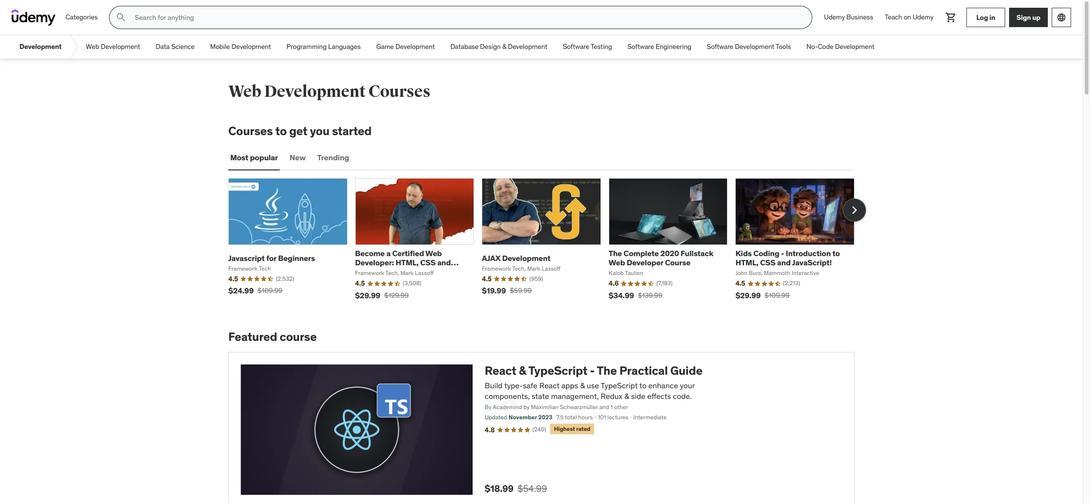 Task type: locate. For each thing, give the bounding box(es) containing it.
featured course
[[228, 330, 317, 345]]

web down 'mobile development' link
[[228, 81, 261, 102]]

lectures
[[608, 414, 629, 421]]

courses
[[369, 81, 431, 102], [228, 124, 273, 139]]

schwarzmüller
[[560, 404, 598, 411]]

shopping cart with 0 items image
[[946, 12, 957, 23]]

css inside kids coding - introduction to html, css and javascript!
[[760, 258, 776, 268]]

2 software from the left
[[628, 42, 654, 51]]

web inside become a certified web developer: html, css and javascript
[[426, 249, 442, 258]]

total
[[565, 414, 577, 421]]

0 vertical spatial the
[[609, 249, 622, 258]]

javascript
[[355, 267, 393, 277]]

udemy left the "business"
[[824, 13, 845, 21]]

0 vertical spatial courses
[[369, 81, 431, 102]]

development right mobile on the top of page
[[232, 42, 271, 51]]

react up state
[[540, 381, 560, 391]]

0 horizontal spatial and
[[438, 258, 451, 268]]

courses down game development link
[[369, 81, 431, 102]]

programming
[[287, 42, 327, 51]]

ajax development link
[[482, 253, 551, 263]]

software right engineering
[[707, 42, 734, 51]]

1 vertical spatial typescript
[[601, 381, 638, 391]]

popular
[[250, 153, 278, 163]]

web left developer
[[609, 258, 625, 268]]

the up use
[[597, 364, 617, 379]]

arrow pointing to subcategory menu links image
[[69, 35, 78, 59]]

development link
[[12, 35, 69, 59]]

hours
[[579, 414, 593, 421]]

udemy right on
[[913, 13, 934, 21]]

development right game
[[396, 42, 435, 51]]

typescript
[[529, 364, 588, 379], [601, 381, 638, 391]]

1 vertical spatial courses
[[228, 124, 273, 139]]

udemy
[[824, 13, 845, 21], [913, 13, 934, 21]]

0 horizontal spatial -
[[590, 364, 595, 379]]

and for web
[[438, 258, 451, 268]]

sign up link
[[1010, 8, 1048, 27]]

and inside react & typescript - the practical guide build type-safe react apps & use typescript to enhance your components, state management, redux & side effects code. by academind by maximilian schwarzmüller and 1 other
[[600, 404, 609, 411]]

css
[[420, 258, 436, 268], [760, 258, 776, 268]]

featured
[[228, 330, 277, 345]]

0 horizontal spatial html,
[[396, 258, 419, 268]]

development inside 'link'
[[101, 42, 140, 51]]

1 vertical spatial to
[[833, 249, 840, 258]]

log in link
[[967, 8, 1006, 27]]

management,
[[551, 392, 599, 401]]

2 css from the left
[[760, 258, 776, 268]]

software development tools link
[[699, 35, 799, 59]]

fullstack
[[681, 249, 714, 258]]

1 udemy from the left
[[824, 13, 845, 21]]

1 horizontal spatial -
[[781, 249, 785, 258]]

and
[[438, 258, 451, 268], [778, 258, 791, 268], [600, 404, 609, 411]]

log in
[[977, 13, 996, 22]]

teach
[[885, 13, 903, 21]]

development up you
[[264, 81, 366, 102]]

0 horizontal spatial typescript
[[529, 364, 588, 379]]

and inside become a certified web developer: html, css and javascript
[[438, 258, 451, 268]]

rated
[[577, 426, 591, 433]]

2 horizontal spatial software
[[707, 42, 734, 51]]

practical
[[620, 364, 668, 379]]

to right javascript!
[[833, 249, 840, 258]]

software for software testing
[[563, 42, 590, 51]]

teach on udemy link
[[879, 6, 940, 29]]

to inside react & typescript - the practical guide build type-safe react apps & use typescript to enhance your components, state management, redux & side effects code. by academind by maximilian schwarzmüller and 1 other
[[640, 381, 647, 391]]

0 vertical spatial -
[[781, 249, 785, 258]]

0 horizontal spatial react
[[485, 364, 517, 379]]

development inside carousel element
[[502, 253, 551, 263]]

2 html, from the left
[[736, 258, 759, 268]]

code.
[[673, 392, 692, 401]]

1 horizontal spatial to
[[640, 381, 647, 391]]

typescript up redux
[[601, 381, 638, 391]]

css inside become a certified web developer: html, css and javascript
[[420, 258, 436, 268]]

web right arrow pointing to subcategory menu links icon
[[86, 42, 99, 51]]

safe
[[523, 381, 538, 391]]

development for web development
[[101, 42, 140, 51]]

- right coding on the right of page
[[781, 249, 785, 258]]

database
[[451, 42, 479, 51]]

0 vertical spatial react
[[485, 364, 517, 379]]

3 software from the left
[[707, 42, 734, 51]]

development right ajax
[[502, 253, 551, 263]]

game development link
[[369, 35, 443, 59]]

become
[[355, 249, 385, 258]]

2 horizontal spatial to
[[833, 249, 840, 258]]

and right certified
[[438, 258, 451, 268]]

testing
[[591, 42, 612, 51]]

components,
[[485, 392, 530, 401]]

web development link
[[78, 35, 148, 59]]

kids coding - introduction to html, css and javascript!
[[736, 249, 840, 268]]

november
[[509, 414, 537, 421]]

css right kids
[[760, 258, 776, 268]]

database design & development
[[451, 42, 548, 51]]

7.5
[[557, 414, 564, 421]]

Search for anything text field
[[133, 9, 801, 26]]

html, inside become a certified web developer: html, css and javascript
[[396, 258, 419, 268]]

2 vertical spatial to
[[640, 381, 647, 391]]

1 horizontal spatial software
[[628, 42, 654, 51]]

1 software from the left
[[563, 42, 590, 51]]

up
[[1033, 13, 1041, 22]]

and left 1
[[600, 404, 609, 411]]

software engineering
[[628, 42, 692, 51]]

2 udemy from the left
[[913, 13, 934, 21]]

0 horizontal spatial software
[[563, 42, 590, 51]]

redux
[[601, 392, 623, 401]]

typescript up the apps
[[529, 364, 588, 379]]

the complete 2020 fullstack web developer course link
[[609, 249, 714, 268]]

1 horizontal spatial udemy
[[913, 13, 934, 21]]

teach on udemy
[[885, 13, 934, 21]]

by
[[485, 404, 492, 411]]

sign
[[1017, 13, 1032, 22]]

1 horizontal spatial css
[[760, 258, 776, 268]]

highest
[[554, 426, 575, 433]]

- up use
[[590, 364, 595, 379]]

software for software development tools
[[707, 42, 734, 51]]

web right certified
[[426, 249, 442, 258]]

javascript!
[[793, 258, 832, 268]]

html,
[[396, 258, 419, 268], [736, 258, 759, 268]]

to up side
[[640, 381, 647, 391]]

-
[[781, 249, 785, 258], [590, 364, 595, 379]]

development down submit search image
[[101, 42, 140, 51]]

2023
[[539, 414, 553, 421]]

and inside kids coding - introduction to html, css and javascript!
[[778, 258, 791, 268]]

and left javascript!
[[778, 258, 791, 268]]

most popular button
[[228, 146, 280, 170]]

0 horizontal spatial udemy
[[824, 13, 845, 21]]

business
[[847, 13, 874, 21]]

updated
[[485, 414, 507, 421]]

software left engineering
[[628, 42, 654, 51]]

courses up most popular
[[228, 124, 273, 139]]

enhance
[[649, 381, 678, 391]]

1 horizontal spatial and
[[600, 404, 609, 411]]

1 vertical spatial -
[[590, 364, 595, 379]]

apps
[[562, 381, 579, 391]]

html, for a
[[396, 258, 419, 268]]

react up build at bottom
[[485, 364, 517, 379]]

0 horizontal spatial css
[[420, 258, 436, 268]]

log
[[977, 13, 989, 22]]

development right design
[[508, 42, 548, 51]]

build
[[485, 381, 503, 391]]

the inside react & typescript - the practical guide build type-safe react apps & use typescript to enhance your components, state management, redux & side effects code. by academind by maximilian schwarzmüller and 1 other
[[597, 364, 617, 379]]

languages
[[328, 42, 361, 51]]

0 vertical spatial to
[[276, 124, 287, 139]]

new button
[[288, 146, 308, 170]]

2 horizontal spatial and
[[778, 258, 791, 268]]

css right a
[[420, 258, 436, 268]]

1 vertical spatial the
[[597, 364, 617, 379]]

the left "complete"
[[609, 249, 622, 258]]

software testing
[[563, 42, 612, 51]]

beginners
[[278, 253, 315, 263]]

to inside kids coding - introduction to html, css and javascript!
[[833, 249, 840, 258]]

to
[[276, 124, 287, 139], [833, 249, 840, 258], [640, 381, 647, 391]]

react
[[485, 364, 517, 379], [540, 381, 560, 391]]

1 html, from the left
[[396, 258, 419, 268]]

development left tools
[[735, 42, 775, 51]]

udemy business link
[[819, 6, 879, 29]]

software left testing
[[563, 42, 590, 51]]

your
[[680, 381, 695, 391]]

$18.99 $54.99
[[485, 483, 547, 495]]

101
[[598, 414, 606, 421]]

no-code development link
[[799, 35, 883, 59]]

1 horizontal spatial html,
[[736, 258, 759, 268]]

html, inside kids coding - introduction to html, css and javascript!
[[736, 258, 759, 268]]

trending
[[317, 153, 349, 163]]

to left get
[[276, 124, 287, 139]]

the
[[609, 249, 622, 258], [597, 364, 617, 379]]

udemy business
[[824, 13, 874, 21]]

1 css from the left
[[420, 258, 436, 268]]

mobile development
[[210, 42, 271, 51]]

software
[[563, 42, 590, 51], [628, 42, 654, 51], [707, 42, 734, 51]]

1 vertical spatial react
[[540, 381, 560, 391]]



Task type: vqa. For each thing, say whether or not it's contained in the screenshot.
Development associated with Web Development Courses
yes



Task type: describe. For each thing, give the bounding box(es) containing it.
css for -
[[760, 258, 776, 268]]

7.5 total hours
[[557, 414, 593, 421]]

database design & development link
[[443, 35, 555, 59]]

updated november 2023
[[485, 414, 553, 421]]

- inside react & typescript - the practical guide build type-safe react apps & use typescript to enhance your components, state management, redux & side effects code. by academind by maximilian schwarzmüller and 1 other
[[590, 364, 595, 379]]

0 horizontal spatial to
[[276, 124, 287, 139]]

new
[[290, 153, 306, 163]]

ajax
[[482, 253, 501, 263]]

0 vertical spatial typescript
[[529, 364, 588, 379]]

certified
[[392, 249, 424, 258]]

introduction
[[786, 249, 831, 258]]

engineering
[[656, 42, 692, 51]]

software development tools
[[707, 42, 791, 51]]

& up safe
[[519, 364, 527, 379]]

mobile
[[210, 42, 230, 51]]

type-
[[505, 381, 523, 391]]

get
[[289, 124, 308, 139]]

ajax development
[[482, 253, 551, 263]]

most popular
[[230, 153, 278, 163]]

$18.99
[[485, 483, 514, 495]]

css for certified
[[420, 258, 436, 268]]

development for mobile development
[[232, 42, 271, 51]]

development for software development tools
[[735, 42, 775, 51]]

complete
[[624, 249, 659, 258]]

& right design
[[502, 42, 507, 51]]

development for ajax development
[[502, 253, 551, 263]]

code
[[818, 42, 834, 51]]

become a certified web developer: html, css and javascript
[[355, 249, 451, 277]]

data science
[[156, 42, 195, 51]]

kids coding - introduction to html, css and javascript! link
[[736, 249, 840, 268]]

1 horizontal spatial typescript
[[601, 381, 638, 391]]

4.8
[[485, 426, 495, 435]]

game
[[376, 42, 394, 51]]

development right the code on the right
[[835, 42, 875, 51]]

intermediate
[[634, 414, 667, 421]]

academind
[[493, 404, 522, 411]]

choose a language image
[[1057, 13, 1067, 22]]

1 horizontal spatial react
[[540, 381, 560, 391]]

the inside the complete 2020 fullstack web developer course
[[609, 249, 622, 258]]

and for introduction
[[778, 258, 791, 268]]

udemy inside 'link'
[[913, 13, 934, 21]]

become a certified web developer: html, css and javascript link
[[355, 249, 459, 277]]

development down udemy image
[[19, 42, 62, 51]]

side
[[631, 392, 646, 401]]

1 horizontal spatial courses
[[369, 81, 431, 102]]

started
[[332, 124, 372, 139]]

effects
[[648, 392, 671, 401]]

other
[[615, 404, 628, 411]]

development for game development
[[396, 42, 435, 51]]

web development
[[86, 42, 140, 51]]

software for software engineering
[[628, 42, 654, 51]]

coding
[[754, 249, 780, 258]]

most
[[230, 153, 248, 163]]

categories
[[65, 13, 98, 21]]

submit search image
[[116, 12, 127, 23]]

0 horizontal spatial courses
[[228, 124, 273, 139]]

& left side
[[625, 392, 629, 401]]

- inside kids coding - introduction to html, css and javascript!
[[781, 249, 785, 258]]

2020
[[661, 249, 679, 258]]

highest rated
[[554, 426, 591, 433]]

kids
[[736, 249, 752, 258]]

tools
[[776, 42, 791, 51]]

development for web development courses
[[264, 81, 366, 102]]

javascript for beginners link
[[228, 253, 315, 263]]

programming languages
[[287, 42, 361, 51]]

on
[[904, 13, 912, 21]]

udemy image
[[12, 9, 56, 26]]

courses to get you started
[[228, 124, 372, 139]]

software engineering link
[[620, 35, 699, 59]]

course
[[280, 330, 317, 345]]

web development courses
[[228, 81, 431, 102]]

carousel element
[[228, 178, 867, 307]]

in
[[990, 13, 996, 22]]

game development
[[376, 42, 435, 51]]

web inside 'link'
[[86, 42, 99, 51]]

mobile development link
[[203, 35, 279, 59]]

for
[[266, 253, 277, 263]]

web inside the complete 2020 fullstack web developer course
[[609, 258, 625, 268]]

by
[[524, 404, 530, 411]]

maximilian
[[531, 404, 559, 411]]

programming languages link
[[279, 35, 369, 59]]

(240)
[[533, 426, 547, 433]]

html, for coding
[[736, 258, 759, 268]]

developer:
[[355, 258, 394, 268]]

next image
[[847, 203, 863, 218]]

& left use
[[580, 381, 585, 391]]

use
[[587, 381, 599, 391]]

no-
[[807, 42, 818, 51]]

categories button
[[60, 6, 103, 29]]

$54.99
[[518, 483, 547, 495]]

state
[[532, 392, 549, 401]]

javascript
[[228, 253, 265, 263]]

course
[[665, 258, 691, 268]]

a
[[387, 249, 391, 258]]

the complete 2020 fullstack web developer course
[[609, 249, 714, 268]]



